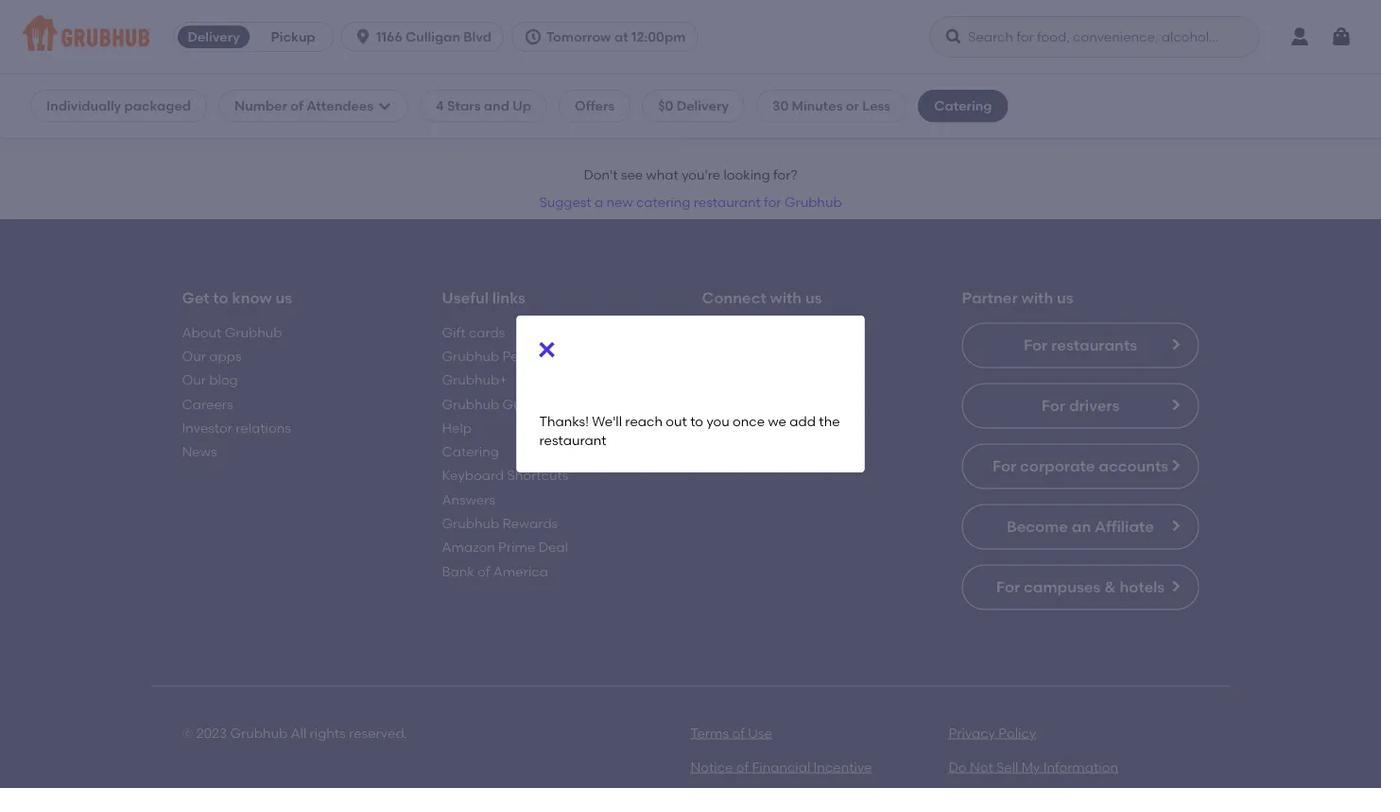 Task type: vqa. For each thing, say whether or not it's contained in the screenshot.
"Become"
yes



Task type: describe. For each thing, give the bounding box(es) containing it.
(5)
[[83, 86, 100, 102]]

reserved.
[[349, 725, 408, 741]]

subscription pass image
[[42, 68, 58, 81]]

relations
[[236, 420, 291, 436]]

privacy
[[949, 725, 996, 741]]

1166 culligan blvd button
[[342, 22, 512, 52]]

amazon prime deal link
[[442, 540, 568, 556]]

don't see what you're looking for?
[[584, 167, 798, 184]]

us for connect with us
[[806, 289, 822, 307]]

grubhub inside button
[[785, 194, 842, 210]]

2023
[[196, 725, 227, 741]]

keyboard
[[442, 468, 504, 484]]

1166
[[377, 29, 403, 45]]

partner with us
[[962, 289, 1074, 307]]

the
[[819, 413, 840, 429]]

become
[[1007, 518, 1069, 536]]

once
[[733, 413, 765, 429]]

privacy policy
[[949, 725, 1037, 741]]

of inside "gift cards grubhub perks grubhub+ grubhub guarantee help catering keyboard shortcuts answers grubhub rewards amazon prime deal bank of america"
[[478, 564, 490, 580]]

investor relations link
[[182, 420, 291, 436]]

links
[[493, 289, 526, 307]]

12:00pm
[[632, 29, 686, 45]]

shortcuts
[[508, 468, 569, 484]]

suggest a new catering restaurant for grubhub button
[[531, 185, 851, 219]]

investor
[[182, 420, 233, 436]]

policy
[[999, 725, 1037, 741]]

get
[[182, 289, 210, 307]]

terms of use
[[691, 725, 773, 741]]

us for partner with us
[[1058, 289, 1074, 307]]

tomorrow at 12:00pm button
[[512, 22, 706, 52]]

catering
[[637, 194, 691, 210]]

less
[[863, 98, 891, 114]]

and
[[484, 98, 510, 114]]

&
[[1105, 578, 1117, 597]]

our apps link
[[182, 348, 242, 364]]

abuela
[[93, 65, 147, 83]]

for for for drivers
[[1042, 397, 1066, 415]]

gift
[[442, 324, 466, 340]]

pickup
[[271, 29, 316, 45]]

at
[[615, 29, 629, 45]]

for corporate accounts link
[[962, 444, 1200, 489]]

campuses
[[1024, 578, 1101, 597]]

all
[[291, 725, 307, 741]]

mexican
[[115, 86, 169, 102]]

2 our from the top
[[182, 372, 206, 388]]

perks
[[503, 348, 537, 364]]

notice of financial incentive link
[[691, 760, 873, 776]]

about
[[182, 324, 222, 340]]

restaurants
[[1052, 336, 1138, 354]]

new
[[607, 194, 633, 210]]

main navigation navigation
[[0, 0, 1382, 75]]

corporate
[[1021, 457, 1096, 476]]

svg image inside 1166 culligan blvd button
[[354, 27, 373, 46]]

get to know us
[[182, 289, 292, 307]]

svg image inside tomorrow at 12:00pm button
[[524, 27, 543, 46]]

a
[[595, 194, 604, 210]]

notice of financial incentive
[[691, 760, 873, 776]]

financial
[[753, 760, 811, 776]]

my
[[1022, 760, 1041, 776]]

suggest a new catering restaurant for grubhub
[[540, 194, 842, 210]]

know
[[232, 289, 272, 307]]

suggest
[[540, 194, 592, 210]]

gift cards grubhub perks grubhub+ grubhub guarantee help catering keyboard shortcuts answers grubhub rewards amazon prime deal bank of america
[[442, 324, 573, 580]]

out
[[666, 413, 687, 429]]

or
[[846, 98, 860, 114]]

blvd
[[464, 29, 492, 45]]

for for for corporate accounts
[[993, 457, 1017, 476]]

the abuela link
[[42, 64, 338, 85]]

of for number
[[291, 98, 304, 114]]

3.6
[[61, 86, 80, 102]]

careers link
[[182, 396, 233, 412]]

amazon
[[442, 540, 495, 556]]

an
[[1072, 518, 1092, 536]]

grubhub down the gift cards link
[[442, 348, 500, 364]]

attendees
[[307, 98, 374, 114]]

add
[[790, 413, 816, 429]]

help
[[442, 420, 472, 436]]

grubhub guarantee link
[[442, 396, 573, 412]]

of for terms
[[733, 725, 745, 741]]

number
[[235, 98, 287, 114]]

drivers
[[1070, 397, 1120, 415]]

restaurant inside thanks! we'll reach out to you once we add the restaurant
[[540, 432, 607, 448]]

gift cards link
[[442, 324, 505, 340]]

thanks! we'll reach out to you once we add the restaurant
[[540, 413, 840, 448]]

star icon image
[[42, 87, 57, 102]]

1 our from the top
[[182, 348, 206, 364]]

grubhub down grubhub+
[[442, 396, 500, 412]]

packaged
[[124, 98, 191, 114]]

rights
[[310, 725, 346, 741]]

don't
[[584, 167, 618, 184]]

0 horizontal spatial svg image
[[536, 339, 559, 361]]



Task type: locate. For each thing, give the bounding box(es) containing it.
the
[[62, 65, 90, 83]]

we
[[769, 413, 787, 429]]

minutes
[[792, 98, 843, 114]]

answers link
[[442, 492, 496, 508]]

delivery right $0
[[677, 98, 729, 114]]

$0
[[658, 98, 674, 114]]

for drivers link
[[962, 383, 1200, 429]]

for campuses & hotels link
[[962, 565, 1200, 610]]

restaurant down looking on the top of the page
[[694, 194, 761, 210]]

our up careers link
[[182, 372, 206, 388]]

30
[[773, 98, 789, 114]]

to inside thanks! we'll reach out to you once we add the restaurant
[[691, 413, 704, 429]]

svg image
[[354, 27, 373, 46], [524, 27, 543, 46], [945, 27, 964, 46], [377, 99, 393, 114]]

bank
[[442, 564, 475, 580]]

0 horizontal spatial us
[[276, 289, 292, 307]]

our down about
[[182, 348, 206, 364]]

©
[[182, 725, 193, 741]]

2 with from the left
[[1022, 289, 1054, 307]]

affiliate
[[1095, 518, 1155, 536]]

grubhub inside 'about grubhub our apps our blog careers investor relations news'
[[225, 324, 282, 340]]

us right know
[[276, 289, 292, 307]]

catering right less
[[935, 98, 993, 114]]

1 vertical spatial our
[[182, 372, 206, 388]]

with right partner
[[1022, 289, 1054, 307]]

with for partner
[[1022, 289, 1054, 307]]

2 horizontal spatial us
[[1058, 289, 1074, 307]]

tomorrow at 12:00pm
[[547, 29, 686, 45]]

delivery inside button
[[188, 29, 240, 45]]

individually
[[46, 98, 121, 114]]

our
[[182, 348, 206, 364], [182, 372, 206, 388]]

1 horizontal spatial delivery
[[677, 98, 729, 114]]

up
[[513, 98, 532, 114]]

catering inside "gift cards grubhub perks grubhub+ grubhub guarantee help catering keyboard shortcuts answers grubhub rewards amazon prime deal bank of america"
[[442, 444, 499, 460]]

grubhub perks link
[[442, 348, 537, 364]]

information
[[1044, 760, 1119, 776]]

0 vertical spatial catering
[[935, 98, 993, 114]]

us right connect
[[806, 289, 822, 307]]

1 vertical spatial svg image
[[536, 339, 559, 361]]

grubhub left all
[[230, 725, 288, 741]]

looking
[[724, 167, 771, 184]]

for restaurants link
[[962, 323, 1200, 368]]

our blog link
[[182, 372, 238, 388]]

answers
[[442, 492, 496, 508]]

1 horizontal spatial with
[[1022, 289, 1054, 307]]

grubhub down for? at top right
[[785, 194, 842, 210]]

for restaurants
[[1024, 336, 1138, 354]]

delivery up the abuela link
[[188, 29, 240, 45]]

what
[[647, 167, 679, 184]]

of right bank
[[478, 564, 490, 580]]

• mexican
[[105, 86, 169, 102]]

for?
[[774, 167, 798, 184]]

culligan
[[406, 29, 461, 45]]

svg image
[[1331, 26, 1354, 48], [536, 339, 559, 361]]

do not sell my information
[[949, 760, 1119, 776]]

for for for restaurants
[[1024, 336, 1048, 354]]

terms of use link
[[691, 725, 773, 741]]

the abuela logo image
[[130, 0, 250, 52]]

with for connect
[[770, 289, 802, 307]]

grubhub down answers link at the left of the page
[[442, 516, 500, 532]]

1 vertical spatial delivery
[[677, 98, 729, 114]]

of for notice
[[737, 760, 749, 776]]

thanks!
[[540, 413, 589, 429]]

1 vertical spatial to
[[691, 413, 704, 429]]

we'll
[[592, 413, 622, 429]]

about grubhub our apps our blog careers investor relations news
[[182, 324, 291, 460]]

0 vertical spatial svg image
[[1331, 26, 1354, 48]]

0 vertical spatial to
[[213, 289, 229, 307]]

about grubhub link
[[182, 324, 282, 340]]

news
[[182, 444, 217, 460]]

0 horizontal spatial catering
[[442, 444, 499, 460]]

restaurant
[[694, 194, 761, 210], [540, 432, 607, 448]]

for left campuses
[[997, 578, 1021, 597]]

grubhub rewards link
[[442, 516, 558, 532]]

$0 delivery
[[658, 98, 729, 114]]

delivery button
[[174, 22, 254, 52]]

apps
[[209, 348, 242, 364]]

deal
[[539, 540, 568, 556]]

terms
[[691, 725, 729, 741]]

blog
[[209, 372, 238, 388]]

incentive
[[814, 760, 873, 776]]

0 horizontal spatial with
[[770, 289, 802, 307]]

with right connect
[[770, 289, 802, 307]]

1 horizontal spatial catering
[[935, 98, 993, 114]]

grubhub down know
[[225, 324, 282, 340]]

grubhub
[[785, 194, 842, 210], [225, 324, 282, 340], [442, 348, 500, 364], [442, 396, 500, 412], [442, 516, 500, 532], [230, 725, 288, 741]]

connect with us
[[702, 289, 822, 307]]

2 us from the left
[[806, 289, 822, 307]]

careers
[[182, 396, 233, 412]]

you're
[[682, 167, 721, 184]]

1 vertical spatial restaurant
[[540, 432, 607, 448]]

0 horizontal spatial delivery
[[188, 29, 240, 45]]

0 horizontal spatial to
[[213, 289, 229, 307]]

of left use
[[733, 725, 745, 741]]

0 vertical spatial delivery
[[188, 29, 240, 45]]

connect
[[702, 289, 767, 307]]

tomorrow
[[547, 29, 612, 45]]

catering
[[935, 98, 993, 114], [442, 444, 499, 460]]

1 with from the left
[[770, 289, 802, 307]]

guarantee
[[503, 396, 573, 412]]

•
[[105, 86, 110, 102]]

restaurant down thanks!
[[540, 432, 607, 448]]

sell
[[997, 760, 1019, 776]]

of right 'notice'
[[737, 760, 749, 776]]

0 vertical spatial our
[[182, 348, 206, 364]]

reach
[[626, 413, 663, 429]]

30 minutes or less
[[773, 98, 891, 114]]

do
[[949, 760, 967, 776]]

4
[[436, 98, 444, 114]]

3 us from the left
[[1058, 289, 1074, 307]]

1 horizontal spatial us
[[806, 289, 822, 307]]

of right number on the top of page
[[291, 98, 304, 114]]

3.6 (5)
[[61, 86, 100, 102]]

0 horizontal spatial restaurant
[[540, 432, 607, 448]]

catering up keyboard
[[442, 444, 499, 460]]

notice
[[691, 760, 733, 776]]

keyboard shortcuts link
[[442, 468, 569, 484]]

for left "drivers"
[[1042, 397, 1066, 415]]

individually packaged
[[46, 98, 191, 114]]

help link
[[442, 420, 472, 436]]

1 horizontal spatial restaurant
[[694, 194, 761, 210]]

for left corporate
[[993, 457, 1017, 476]]

to right 'get'
[[213, 289, 229, 307]]

bank of america link
[[442, 564, 548, 580]]

0 vertical spatial restaurant
[[694, 194, 761, 210]]

pickup button
[[254, 22, 333, 52]]

offers
[[575, 98, 615, 114]]

© 2023 grubhub all rights reserved.
[[182, 725, 408, 741]]

not
[[970, 760, 994, 776]]

1 horizontal spatial svg image
[[1331, 26, 1354, 48]]

restaurant inside button
[[694, 194, 761, 210]]

for drivers
[[1042, 397, 1120, 415]]

1 vertical spatial catering
[[442, 444, 499, 460]]

to right out
[[691, 413, 704, 429]]

us
[[276, 289, 292, 307], [806, 289, 822, 307], [1058, 289, 1074, 307]]

us up for restaurants
[[1058, 289, 1074, 307]]

1 us from the left
[[276, 289, 292, 307]]

for down partner with us at the top right
[[1024, 336, 1048, 354]]

for
[[764, 194, 782, 210]]

svg image inside main navigation navigation
[[1331, 26, 1354, 48]]

do not sell my information link
[[949, 760, 1119, 776]]

1 horizontal spatial to
[[691, 413, 704, 429]]

for for for campuses & hotels
[[997, 578, 1021, 597]]



